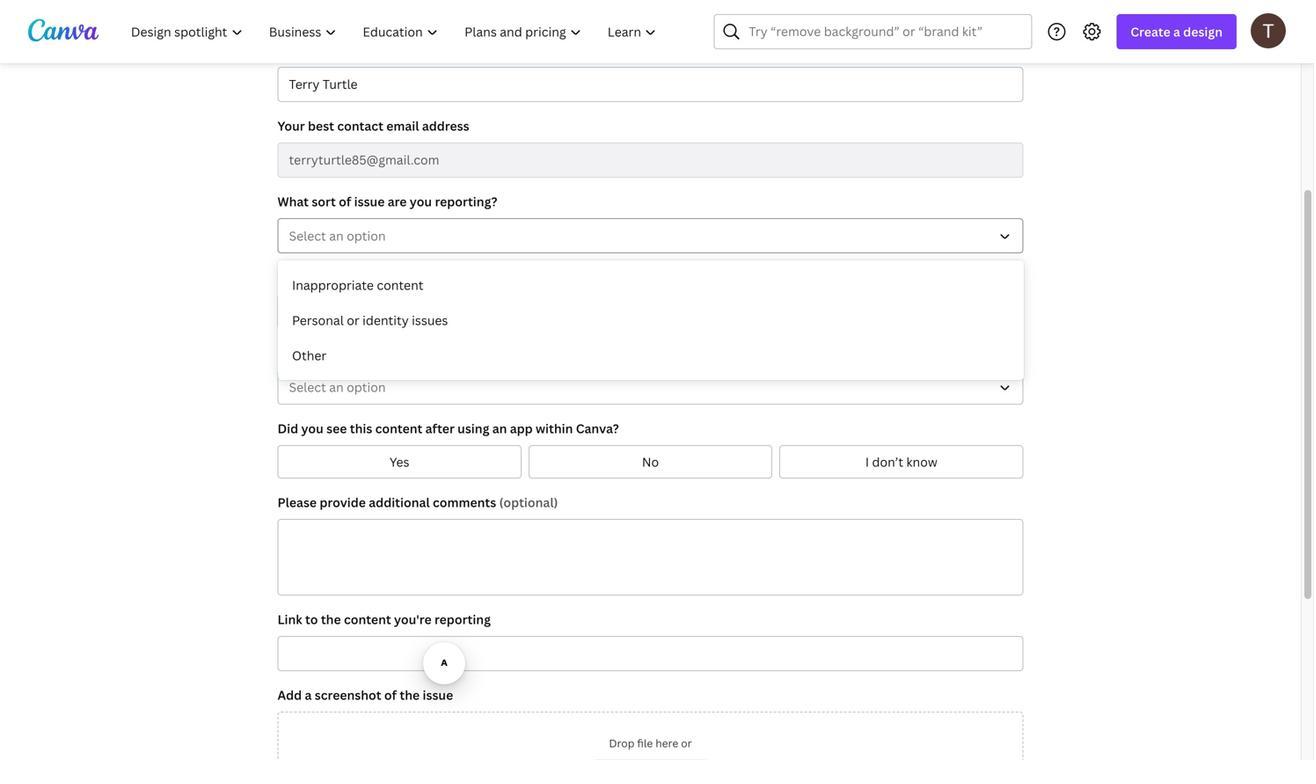 Task type: locate. For each thing, give the bounding box(es) containing it.
0 vertical spatial are
[[388, 193, 407, 210]]

i
[[866, 454, 870, 470]]

create a design button
[[1117, 14, 1237, 49]]

1 vertical spatial are
[[427, 345, 446, 361]]

what for what type of content is it?
[[278, 269, 309, 286]]

inappropriate content button
[[278, 268, 1024, 303]]

1 vertical spatial select
[[289, 379, 326, 396]]

an down sort
[[329, 227, 344, 244]]

select down sort
[[289, 227, 326, 244]]

Yes button
[[278, 445, 522, 479]]

0 vertical spatial this
[[508, 345, 531, 361]]

did
[[278, 420, 298, 437]]

0 horizontal spatial this
[[350, 420, 373, 437]]

you
[[410, 193, 432, 210], [402, 345, 424, 361], [301, 420, 324, 437]]

0 vertical spatial please
[[278, 345, 317, 361]]

or right the here
[[681, 736, 692, 751]]

0 vertical spatial option
[[347, 227, 386, 244]]

option inside please describe why you are reporting this content button
[[347, 379, 386, 396]]

reporting right you're
[[435, 611, 491, 628]]

select inside please describe why you are reporting this content button
[[289, 379, 326, 396]]

select an option inside please describe why you are reporting this content button
[[289, 379, 386, 396]]

(optional)
[[499, 494, 558, 511]]

select an option down sort
[[289, 227, 386, 244]]

what sort of issue are you reporting?
[[278, 193, 498, 210]]

select
[[289, 227, 326, 244], [289, 379, 326, 396]]

1 vertical spatial an
[[329, 379, 344, 396]]

a right add
[[305, 687, 312, 704]]

issue
[[354, 193, 385, 210], [423, 687, 453, 704]]

None text field
[[289, 68, 1012, 101], [279, 520, 1023, 595], [289, 68, 1012, 101], [279, 520, 1023, 595]]

1 vertical spatial a
[[305, 687, 312, 704]]

0 vertical spatial a
[[1174, 23, 1181, 40]]

are left the reporting?
[[388, 193, 407, 210]]

of right screenshot
[[385, 687, 397, 704]]

0 horizontal spatial the
[[321, 611, 341, 628]]

0 vertical spatial of
[[339, 193, 351, 210]]

select inside select an option button
[[289, 227, 326, 244]]

reporting for you're
[[435, 611, 491, 628]]

an left app
[[493, 420, 507, 437]]

personal or identity issues button
[[278, 303, 1024, 338]]

Please describe why you are reporting this content button
[[278, 370, 1024, 405]]

yes
[[390, 454, 410, 470]]

you right 'why'
[[402, 345, 424, 361]]

1 vertical spatial this
[[350, 420, 373, 437]]

file
[[637, 736, 653, 751]]

create
[[1131, 23, 1171, 40]]

1 vertical spatial please
[[278, 494, 317, 511]]

2 what from the top
[[278, 269, 309, 286]]

2 please from the top
[[278, 494, 317, 511]]

what left type
[[278, 269, 309, 286]]

issue right sort
[[354, 193, 385, 210]]

content left you're
[[344, 611, 391, 628]]

within
[[536, 420, 573, 437]]

you left see
[[301, 420, 324, 437]]

this
[[508, 345, 531, 361], [350, 420, 373, 437]]

an down describe
[[329, 379, 344, 396]]

2 select from the top
[[289, 379, 326, 396]]

What sort of issue are you reporting? button
[[278, 218, 1024, 253]]

option for why
[[347, 379, 386, 396]]

1 horizontal spatial issue
[[423, 687, 453, 704]]

of
[[339, 193, 351, 210], [342, 269, 355, 286], [385, 687, 397, 704]]

sort
[[312, 193, 336, 210]]

issue down you're
[[423, 687, 453, 704]]

what for what sort of issue are you reporting?
[[278, 193, 309, 210]]

content up identity
[[377, 277, 424, 293]]

1 horizontal spatial are
[[427, 345, 446, 361]]

2 option from the top
[[347, 379, 386, 396]]

describe
[[320, 345, 372, 361]]

i don't know
[[866, 454, 938, 470]]

contact
[[337, 117, 384, 134]]

terry turtle image
[[1251, 13, 1287, 48]]

please left provide
[[278, 494, 317, 511]]

option down what sort of issue are you reporting?
[[347, 227, 386, 244]]

1 vertical spatial or
[[681, 736, 692, 751]]

this up app
[[508, 345, 531, 361]]

1 vertical spatial what
[[278, 269, 309, 286]]

a inside dropdown button
[[1174, 23, 1181, 40]]

0 vertical spatial reporting
[[449, 345, 506, 361]]

No button
[[529, 445, 773, 479]]

why
[[375, 345, 399, 361]]

1 horizontal spatial or
[[681, 736, 692, 751]]

what left sort
[[278, 193, 309, 210]]

1 vertical spatial reporting
[[435, 611, 491, 628]]

1 vertical spatial select an option
[[289, 379, 386, 396]]

content inside "button"
[[377, 277, 424, 293]]

personal or identity issues option
[[278, 303, 1024, 338]]

of right sort
[[339, 193, 351, 210]]

option inside button
[[347, 227, 386, 244]]

are down issues
[[427, 345, 446, 361]]

Your best contact email address text field
[[289, 143, 1012, 177]]

the right screenshot
[[400, 687, 420, 704]]

0 vertical spatial the
[[321, 611, 341, 628]]

1 please from the top
[[278, 345, 317, 361]]

a for add
[[305, 687, 312, 704]]

or left identity
[[347, 312, 360, 329]]

reporting
[[449, 345, 506, 361], [435, 611, 491, 628]]

did you see this content after using an app within canva?
[[278, 420, 619, 437]]

1 vertical spatial the
[[400, 687, 420, 704]]

1 select an option from the top
[[289, 227, 386, 244]]

0 vertical spatial select
[[289, 227, 326, 244]]

address
[[422, 117, 470, 134]]

add
[[278, 687, 302, 704]]

1 select from the top
[[289, 227, 326, 244]]

what sort of issue are you reporting? list box
[[278, 268, 1024, 373]]

an for sort
[[329, 227, 344, 244]]

1 option from the top
[[347, 227, 386, 244]]

this right see
[[350, 420, 373, 437]]

1 what from the top
[[278, 193, 309, 210]]

select down 'other'
[[289, 379, 326, 396]]

2 vertical spatial of
[[385, 687, 397, 704]]

0 vertical spatial or
[[347, 312, 360, 329]]

other
[[292, 347, 327, 364]]

are for issue
[[388, 193, 407, 210]]

a left design
[[1174, 23, 1181, 40]]

what
[[278, 193, 309, 210], [278, 269, 309, 286]]

top level navigation element
[[120, 14, 672, 49]]

an
[[329, 227, 344, 244], [329, 379, 344, 396], [493, 420, 507, 437]]

please for please describe why you are reporting this content
[[278, 345, 317, 361]]

the
[[321, 611, 341, 628], [400, 687, 420, 704]]

no
[[642, 454, 659, 470]]

0 vertical spatial you
[[410, 193, 432, 210]]

2 select an option from the top
[[289, 379, 386, 396]]

of right type
[[342, 269, 355, 286]]

additional
[[369, 494, 430, 511]]

content up the yes button
[[375, 420, 423, 437]]

best
[[308, 117, 334, 134]]

option
[[347, 227, 386, 244], [347, 379, 386, 396]]

your best contact email address
[[278, 117, 470, 134]]

please down personal
[[278, 345, 317, 361]]

1 vertical spatial option
[[347, 379, 386, 396]]

option down 'why'
[[347, 379, 386, 396]]

0 horizontal spatial or
[[347, 312, 360, 329]]

select an option inside select an option button
[[289, 227, 386, 244]]

the right the to
[[321, 611, 341, 628]]

select for please
[[289, 379, 326, 396]]

an inside button
[[329, 227, 344, 244]]

please provide additional comments (optional)
[[278, 494, 558, 511]]

0 vertical spatial issue
[[354, 193, 385, 210]]

are
[[388, 193, 407, 210], [427, 345, 446, 361]]

1 horizontal spatial a
[[1174, 23, 1181, 40]]

an inside please describe why you are reporting this content button
[[329, 379, 344, 396]]

1 vertical spatial issue
[[423, 687, 453, 704]]

select an option down describe
[[289, 379, 386, 396]]

a
[[1174, 23, 1181, 40], [305, 687, 312, 704]]

inappropriate
[[292, 277, 374, 293]]

0 vertical spatial an
[[329, 227, 344, 244]]

0 horizontal spatial a
[[305, 687, 312, 704]]

select an option
[[289, 227, 386, 244], [289, 379, 386, 396]]

0 vertical spatial what
[[278, 193, 309, 210]]

you left the reporting?
[[410, 193, 432, 210]]

are for you
[[427, 345, 446, 361]]

reporting up using
[[449, 345, 506, 361]]

or
[[347, 312, 360, 329], [681, 736, 692, 751]]

1 vertical spatial of
[[342, 269, 355, 286]]

0 horizontal spatial are
[[388, 193, 407, 210]]

know
[[907, 454, 938, 470]]

content left is
[[357, 269, 405, 286]]

drop
[[609, 736, 635, 751]]

add a screenshot of the issue
[[278, 687, 453, 704]]

please
[[278, 345, 317, 361], [278, 494, 317, 511]]

Link to the content you're reporting text field
[[289, 637, 1012, 671]]

inappropriate content option
[[278, 268, 1024, 303]]

of for issue
[[339, 193, 351, 210]]

0 vertical spatial select an option
[[289, 227, 386, 244]]

app
[[510, 420, 533, 437]]

personal or identity issues
[[292, 312, 448, 329]]

content
[[357, 269, 405, 286], [377, 277, 424, 293], [534, 345, 581, 361], [375, 420, 423, 437], [344, 611, 391, 628]]

or inside button
[[347, 312, 360, 329]]



Task type: describe. For each thing, give the bounding box(es) containing it.
please describe why you are reporting this content
[[278, 345, 581, 361]]

option for of
[[347, 227, 386, 244]]

it?
[[420, 269, 435, 286]]

Try "remove background" or "brand kit" search field
[[749, 15, 1021, 48]]

link to the content you're reporting
[[278, 611, 491, 628]]

after
[[426, 420, 455, 437]]

please for please provide additional comments (optional)
[[278, 494, 317, 511]]

2 vertical spatial you
[[301, 420, 324, 437]]

select an option for describe
[[289, 379, 386, 396]]

canva?
[[576, 420, 619, 437]]

personal
[[292, 312, 344, 329]]

don't
[[873, 454, 904, 470]]

type
[[312, 269, 339, 286]]

drop file here or
[[609, 736, 692, 751]]

create a design
[[1131, 23, 1223, 40]]

is
[[408, 269, 417, 286]]

other option
[[278, 338, 1024, 373]]

reporting?
[[435, 193, 498, 210]]

email
[[387, 117, 419, 134]]

design
[[1184, 23, 1223, 40]]

2 vertical spatial an
[[493, 420, 507, 437]]

content up within
[[534, 345, 581, 361]]

link
[[278, 611, 302, 628]]

a for create
[[1174, 23, 1181, 40]]

select for what
[[289, 227, 326, 244]]

see
[[327, 420, 347, 437]]

reporting for are
[[449, 345, 506, 361]]

you're
[[394, 611, 432, 628]]

your
[[278, 117, 305, 134]]

identity
[[363, 312, 409, 329]]

an for describe
[[329, 379, 344, 396]]

other button
[[278, 338, 1024, 373]]

1 horizontal spatial the
[[400, 687, 420, 704]]

issues
[[412, 312, 448, 329]]

screenshot
[[315, 687, 382, 704]]

inappropriate content
[[292, 277, 424, 293]]

0 horizontal spatial issue
[[354, 193, 385, 210]]

to
[[305, 611, 318, 628]]

here
[[656, 736, 679, 751]]

using
[[458, 420, 490, 437]]

of for content
[[342, 269, 355, 286]]

1 vertical spatial you
[[402, 345, 424, 361]]

I don't know button
[[780, 445, 1024, 479]]

comments
[[433, 494, 496, 511]]

1 horizontal spatial this
[[508, 345, 531, 361]]

select an option for sort
[[289, 227, 386, 244]]

provide
[[320, 494, 366, 511]]

what type of content is it?
[[278, 269, 435, 286]]



Task type: vqa. For each thing, say whether or not it's contained in the screenshot.
third For from the left
no



